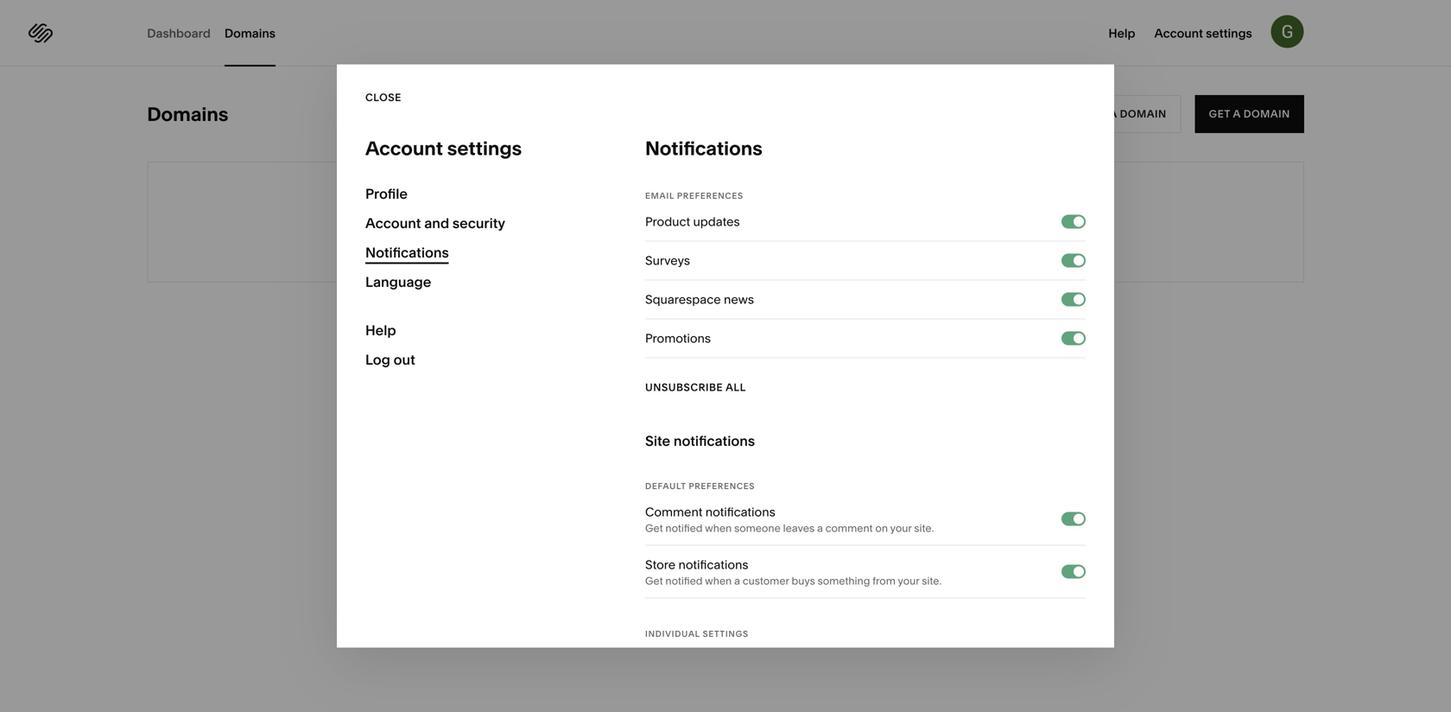 Task type: vqa. For each thing, say whether or not it's contained in the screenshot.
1st row from the top of the page
no



Task type: describe. For each thing, give the bounding box(es) containing it.
your for store notifications
[[898, 575, 920, 587]]

news
[[724, 292, 754, 307]]

close
[[366, 91, 402, 104]]

account for profile
[[366, 215, 421, 232]]

unsubscribe all
[[646, 381, 747, 394]]

language
[[366, 274, 432, 290]]

when for store
[[705, 575, 732, 587]]

help for log
[[366, 322, 396, 339]]

help link for account settings
[[1109, 24, 1136, 41]]

1 horizontal spatial notifications
[[646, 137, 763, 160]]

1 vertical spatial account settings
[[366, 137, 522, 160]]

promotions
[[646, 331, 711, 346]]

1 vertical spatial account
[[366, 137, 443, 160]]

domain for get a domain
[[1244, 108, 1291, 120]]

unsubscribe
[[646, 381, 723, 394]]

notifications link
[[366, 238, 589, 267]]

leaves
[[784, 522, 815, 535]]

default
[[646, 481, 686, 491]]

close button
[[366, 64, 402, 131]]

buys
[[792, 575, 816, 587]]

out
[[394, 351, 415, 368]]

language link
[[366, 267, 589, 297]]

site. for store notifications
[[922, 575, 942, 587]]

email preferences
[[646, 191, 744, 201]]

customer
[[743, 575, 790, 587]]

individual
[[646, 629, 701, 639]]

something
[[818, 575, 871, 587]]

site notifications
[[646, 433, 755, 449]]

from
[[873, 575, 896, 587]]

email
[[646, 191, 675, 201]]

product
[[646, 214, 691, 229]]

transfer
[[1050, 108, 1107, 120]]

log out
[[366, 351, 415, 368]]

store notifications get notified when a customer buys something from your site.
[[646, 557, 942, 587]]

domains inside "tab list"
[[225, 26, 276, 41]]

and
[[424, 215, 450, 232]]

1 vertical spatial domains
[[147, 102, 229, 126]]

comment notifications get notified when someone leaves a comment on your site.
[[646, 505, 935, 535]]

a inside store notifications get notified when a customer buys something from your site.
[[735, 575, 741, 587]]

squarespace news
[[646, 292, 754, 307]]

preferences for email preferences
[[677, 191, 744, 201]]

preferences for default preferences
[[689, 481, 755, 491]]

notifications for comment
[[706, 505, 776, 519]]

1 vertical spatial notifications
[[366, 244, 449, 261]]

get a domain link
[[1196, 95, 1305, 133]]

squarespace
[[646, 292, 721, 307]]

help link for log out
[[366, 316, 589, 345]]

2 horizontal spatial settings
[[1207, 26, 1253, 41]]



Task type: locate. For each thing, give the bounding box(es) containing it.
get inside store notifications get notified when a customer buys something from your site.
[[646, 575, 663, 587]]

notifications up language
[[366, 244, 449, 261]]

get for store notifications
[[646, 575, 663, 587]]

get inside comment notifications get notified when someone leaves a comment on your site.
[[646, 522, 663, 535]]

domains
[[701, 210, 781, 234]]

0 horizontal spatial domain
[[1121, 108, 1167, 120]]

2 vertical spatial notifications
[[679, 557, 749, 572]]

domain inside get a domain link
[[1244, 108, 1291, 120]]

0 vertical spatial domains
[[225, 26, 276, 41]]

surveys
[[646, 253, 691, 268]]

get a domain
[[1210, 108, 1291, 120]]

account and security link
[[366, 209, 589, 238]]

0 vertical spatial site.
[[915, 522, 935, 535]]

notified inside store notifications get notified when a customer buys something from your site.
[[666, 575, 703, 587]]

2 when from the top
[[705, 575, 732, 587]]

on
[[876, 522, 888, 535]]

no domains
[[671, 210, 781, 234]]

2 vertical spatial settings
[[703, 629, 749, 639]]

0 vertical spatial help link
[[1109, 24, 1136, 41]]

notifications inside comment notifications get notified when someone leaves a comment on your site.
[[706, 505, 776, 519]]

settings
[[1207, 26, 1253, 41], [447, 137, 522, 160], [703, 629, 749, 639]]

settings up get a domain
[[1207, 26, 1253, 41]]

notified down comment
[[666, 522, 703, 535]]

domains button
[[225, 0, 276, 67]]

notified for comment
[[666, 522, 703, 535]]

preferences
[[677, 191, 744, 201], [689, 481, 755, 491]]

0 horizontal spatial settings
[[447, 137, 522, 160]]

notifications inside store notifications get notified when a customer buys something from your site.
[[679, 557, 749, 572]]

1 when from the top
[[705, 522, 732, 535]]

log
[[366, 351, 391, 368]]

0 vertical spatial account settings
[[1155, 26, 1253, 41]]

dashboard button
[[147, 0, 211, 67]]

all
[[726, 381, 747, 394]]

site.
[[915, 522, 935, 535], [922, 575, 942, 587]]

1 vertical spatial preferences
[[689, 481, 755, 491]]

profile
[[366, 185, 408, 202]]

no
[[671, 210, 697, 234]]

2 domain from the left
[[1244, 108, 1291, 120]]

site
[[646, 433, 671, 449]]

1 horizontal spatial settings
[[703, 629, 749, 639]]

your inside store notifications get notified when a customer buys something from your site.
[[898, 575, 920, 587]]

site. right from
[[922, 575, 942, 587]]

2 vertical spatial account
[[366, 215, 421, 232]]

1 vertical spatial notifications
[[706, 505, 776, 519]]

domain inside transfer a domain link
[[1121, 108, 1167, 120]]

get for comment notifications
[[646, 522, 663, 535]]

help
[[1109, 26, 1136, 41], [366, 322, 396, 339]]

help link
[[1109, 24, 1136, 41], [366, 316, 589, 345]]

get down store
[[646, 575, 663, 587]]

0 vertical spatial account
[[1155, 26, 1204, 41]]

individual settings
[[646, 629, 749, 639]]

your inside comment notifications get notified when someone leaves a comment on your site.
[[891, 522, 912, 535]]

notified
[[666, 522, 703, 535], [666, 575, 703, 587]]

0 vertical spatial notified
[[666, 522, 703, 535]]

help for account
[[1109, 26, 1136, 41]]

a
[[1110, 108, 1118, 120], [1234, 108, 1241, 120], [818, 522, 823, 535], [735, 575, 741, 587]]

1 vertical spatial when
[[705, 575, 732, 587]]

0 vertical spatial when
[[705, 522, 732, 535]]

domains
[[225, 26, 276, 41], [147, 102, 229, 126]]

notifications
[[674, 433, 755, 449], [706, 505, 776, 519], [679, 557, 749, 572]]

comment
[[826, 522, 873, 535]]

2 vertical spatial get
[[646, 575, 663, 587]]

settings right individual
[[703, 629, 749, 639]]

account settings
[[1155, 26, 1253, 41], [366, 137, 522, 160]]

0 horizontal spatial help
[[366, 322, 396, 339]]

your
[[891, 522, 912, 535], [898, 575, 920, 587]]

product updates
[[646, 214, 740, 229]]

1 vertical spatial help link
[[366, 316, 589, 345]]

0 vertical spatial preferences
[[677, 191, 744, 201]]

site. inside store notifications get notified when a customer buys something from your site.
[[922, 575, 942, 587]]

account
[[1155, 26, 1204, 41], [366, 137, 443, 160], [366, 215, 421, 232]]

domains down dashboard button
[[147, 102, 229, 126]]

1 vertical spatial your
[[898, 575, 920, 587]]

0 horizontal spatial help link
[[366, 316, 589, 345]]

security
[[453, 215, 506, 232]]

tab list containing dashboard
[[147, 0, 289, 67]]

0 vertical spatial your
[[891, 522, 912, 535]]

0 vertical spatial notifications
[[646, 137, 763, 160]]

get
[[1210, 108, 1231, 120], [646, 522, 663, 535], [646, 575, 663, 587]]

get down account settings link
[[1210, 108, 1231, 120]]

when left someone
[[705, 522, 732, 535]]

0 vertical spatial get
[[1210, 108, 1231, 120]]

help link left account settings link
[[1109, 24, 1136, 41]]

1 horizontal spatial help
[[1109, 26, 1136, 41]]

when for comment
[[705, 522, 732, 535]]

a inside comment notifications get notified when someone leaves a comment on your site.
[[818, 522, 823, 535]]

your for comment notifications
[[891, 522, 912, 535]]

notifications up email preferences
[[646, 137, 763, 160]]

1 horizontal spatial account settings
[[1155, 26, 1253, 41]]

site. inside comment notifications get notified when someone leaves a comment on your site.
[[915, 522, 935, 535]]

0 horizontal spatial account settings
[[366, 137, 522, 160]]

your right from
[[898, 575, 920, 587]]

1 horizontal spatial help link
[[1109, 24, 1136, 41]]

account settings link
[[1155, 24, 1253, 41]]

notified down store
[[666, 575, 703, 587]]

notifications right store
[[679, 557, 749, 572]]

profile link
[[366, 179, 589, 209]]

1 domain from the left
[[1121, 108, 1167, 120]]

notifications up default preferences
[[674, 433, 755, 449]]

1 vertical spatial help
[[366, 322, 396, 339]]

preferences down 'site notifications' at the bottom of page
[[689, 481, 755, 491]]

notifications
[[646, 137, 763, 160], [366, 244, 449, 261]]

notified inside comment notifications get notified when someone leaves a comment on your site.
[[666, 522, 703, 535]]

unsubscribe all button
[[646, 372, 747, 403]]

1 vertical spatial settings
[[447, 137, 522, 160]]

help link down the language link
[[366, 316, 589, 345]]

1 vertical spatial get
[[646, 522, 663, 535]]

log out link
[[366, 345, 589, 375]]

account and security
[[366, 215, 506, 232]]

transfer a domain
[[1050, 108, 1167, 120]]

1 vertical spatial notified
[[666, 575, 703, 587]]

notified for store
[[666, 575, 703, 587]]

when inside comment notifications get notified when someone leaves a comment on your site.
[[705, 522, 732, 535]]

1 notified from the top
[[666, 522, 703, 535]]

domain for transfer a domain
[[1121, 108, 1167, 120]]

site. for comment notifications
[[915, 522, 935, 535]]

1 horizontal spatial domain
[[1244, 108, 1291, 120]]

when left customer
[[705, 575, 732, 587]]

0 vertical spatial notifications
[[674, 433, 755, 449]]

site. right on
[[915, 522, 935, 535]]

tab list
[[147, 0, 289, 67]]

0 horizontal spatial notifications
[[366, 244, 449, 261]]

when
[[705, 522, 732, 535], [705, 575, 732, 587]]

your right on
[[891, 522, 912, 535]]

updates
[[693, 214, 740, 229]]

store
[[646, 557, 676, 572]]

None checkbox
[[1074, 255, 1085, 266], [1074, 566, 1085, 577], [1074, 255, 1085, 266], [1074, 566, 1085, 577]]

None checkbox
[[1074, 216, 1085, 227], [1074, 294, 1085, 305], [1074, 333, 1085, 344], [1074, 514, 1085, 524], [1074, 216, 1085, 227], [1074, 294, 1085, 305], [1074, 333, 1085, 344], [1074, 514, 1085, 524]]

1 vertical spatial site.
[[922, 575, 942, 587]]

notifications up someone
[[706, 505, 776, 519]]

transfer a domain link
[[1036, 95, 1182, 133]]

0 vertical spatial settings
[[1207, 26, 1253, 41]]

help up "log"
[[366, 322, 396, 339]]

dashboard
[[147, 26, 211, 41]]

default preferences
[[646, 481, 755, 491]]

domain
[[1121, 108, 1167, 120], [1244, 108, 1291, 120]]

preferences up the updates
[[677, 191, 744, 201]]

domains right dashboard button
[[225, 26, 276, 41]]

notifications for site
[[674, 433, 755, 449]]

when inside store notifications get notified when a customer buys something from your site.
[[705, 575, 732, 587]]

help left account settings link
[[1109, 26, 1136, 41]]

2 notified from the top
[[666, 575, 703, 587]]

get down comment
[[646, 522, 663, 535]]

someone
[[735, 522, 781, 535]]

settings up profile link
[[447, 137, 522, 160]]

account for help
[[1155, 26, 1204, 41]]

comment
[[646, 505, 703, 519]]

notifications for store
[[679, 557, 749, 572]]

0 vertical spatial help
[[1109, 26, 1136, 41]]



